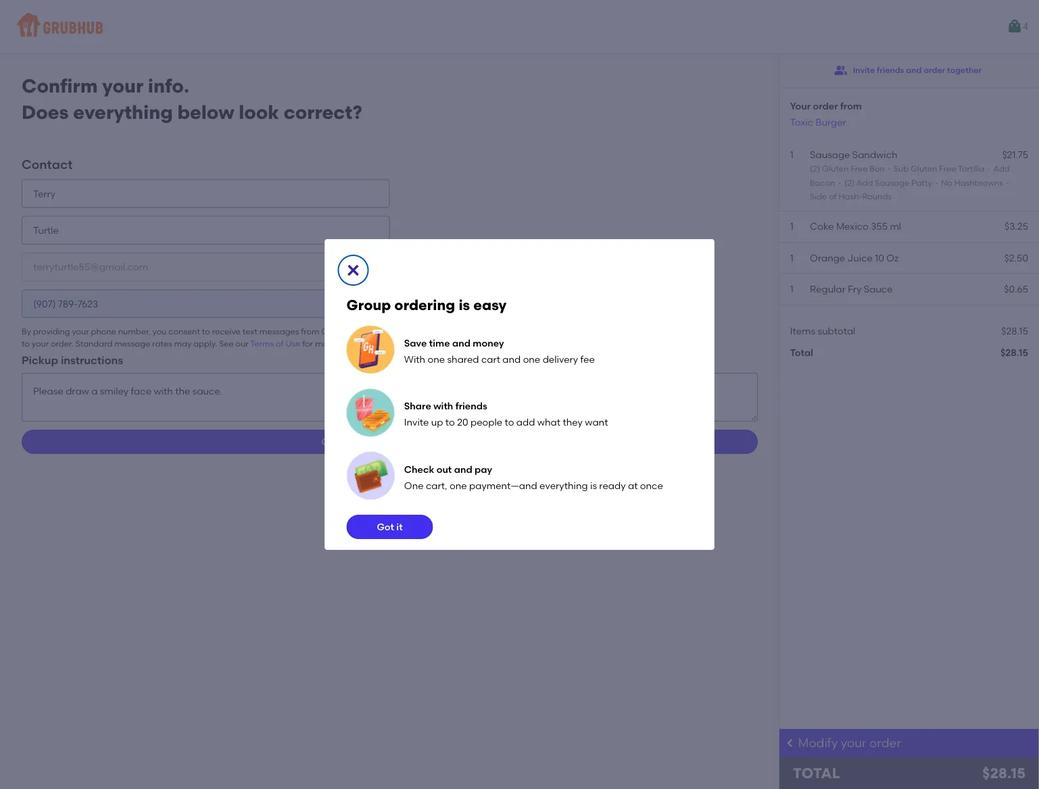 Task type: describe. For each thing, give the bounding box(es) containing it.
continue to payment method
[[321, 436, 458, 448]]

add bacon
[[810, 164, 1010, 188]]

2 inside ∙ ( 2 ) add sausage patty ∙ no hashbrowns ∙ side of hash-rounds
[[848, 178, 852, 188]]

your order from toxic burger
[[790, 100, 862, 128]]

fee
[[581, 354, 595, 365]]

instructions
[[61, 354, 123, 367]]

phone
[[91, 327, 116, 337]]

cart,
[[426, 480, 447, 492]]

is inside check out and pay one cart, one payment—and everything is ready at once
[[590, 480, 597, 492]]

ready
[[599, 480, 626, 492]]

order.
[[51, 339, 73, 349]]

rates
[[152, 339, 172, 349]]

related
[[359, 327, 387, 337]]

patty
[[912, 178, 932, 188]]

pickup instructions
[[22, 354, 123, 367]]

group
[[347, 297, 391, 314]]

order inside the your order from toxic burger
[[813, 100, 838, 112]]

payment
[[378, 436, 420, 448]]

save time and money image
[[347, 326, 395, 374]]

1 for coke mexico 355 ml
[[790, 221, 794, 232]]

oz
[[887, 252, 899, 264]]

toxic
[[790, 116, 814, 128]]

0 vertical spatial )
[[818, 164, 821, 174]]

orange juice 10 oz
[[810, 252, 899, 264]]

bun
[[870, 164, 885, 174]]

Pickup instructions text field
[[22, 373, 758, 422]]

continue
[[321, 436, 364, 448]]

1 horizontal spatial order
[[870, 736, 902, 751]]

main navigation navigation
[[0, 0, 1039, 53]]

with
[[404, 354, 425, 365]]

by
[[22, 327, 31, 337]]

terms
[[250, 339, 274, 349]]

( 2 ) gluten free bun ∙ sub gluten free tortilla
[[810, 164, 985, 174]]

your up standard
[[72, 327, 89, 337]]

they
[[563, 417, 583, 429]]

orange
[[810, 252, 846, 264]]

sandwich
[[853, 149, 898, 161]]

does
[[22, 101, 69, 124]]

apply.
[[193, 339, 217, 349]]

out
[[437, 464, 452, 476]]

got
[[377, 522, 394, 533]]

$3.25
[[1005, 221, 1029, 232]]

2 free from the left
[[939, 164, 957, 174]]

bacon
[[810, 178, 836, 188]]

friends inside share with friends invite up to 20 people to add what they want
[[456, 401, 488, 412]]

one inside check out and pay one cart, one payment—and everything is ready at once
[[450, 480, 467, 492]]

receive
[[212, 327, 241, 337]]

may
[[174, 339, 192, 349]]

and right cart
[[503, 354, 521, 365]]

time
[[429, 338, 450, 349]]

got it button
[[347, 515, 433, 540]]

invite inside share with friends invite up to 20 people to add what they want
[[404, 417, 429, 429]]

add
[[517, 417, 535, 429]]

standard
[[75, 339, 113, 349]]

fry
[[848, 283, 862, 295]]

group ordering is easy
[[347, 297, 507, 314]]

for
[[302, 339, 313, 349]]

delivery
[[543, 354, 578, 365]]

$0.65
[[1004, 283, 1029, 295]]

$21.75
[[1003, 149, 1029, 161]]

∙ right bacon
[[838, 178, 843, 188]]

$28.15 for modify your order
[[983, 766, 1026, 783]]

text
[[243, 327, 258, 337]]

∙ ( 2 ) add sausage patty ∙ no hashbrowns ∙ side of hash-rounds
[[810, 178, 1011, 201]]

20
[[457, 417, 468, 429]]

to left add
[[505, 417, 514, 429]]

up
[[431, 417, 443, 429]]

from inside by providing your phone number, you consent to receive text messages from grubhub related to your order. standard message rates may apply. see our
[[301, 327, 320, 337]]

terms of use for more information.
[[250, 339, 385, 349]]

355
[[871, 221, 888, 232]]

1 free from the left
[[851, 164, 868, 174]]

consent
[[169, 327, 200, 337]]

save time and money with one shared cart and one delivery fee
[[404, 338, 595, 365]]

together
[[948, 65, 982, 75]]

Phone telephone field
[[22, 290, 390, 318]]

0 horizontal spatial of
[[276, 339, 284, 349]]

you
[[153, 327, 167, 337]]

it
[[397, 522, 403, 533]]

items subtotal
[[790, 326, 856, 337]]

∙ up hashbrowns
[[985, 164, 994, 174]]

by providing your phone number, you consent to receive text messages from grubhub related to your order. standard message rates may apply. see our
[[22, 327, 387, 349]]

10
[[875, 252, 885, 264]]

First name text field
[[22, 180, 390, 208]]

got it
[[377, 522, 403, 533]]

check out and pay image
[[347, 452, 395, 501]]

ml
[[890, 221, 902, 232]]

and for order
[[906, 65, 922, 75]]

pickup
[[22, 354, 58, 367]]

sauce
[[864, 283, 893, 295]]

at
[[628, 480, 638, 492]]

( inside ∙ ( 2 ) add sausage patty ∙ no hashbrowns ∙ side of hash-rounds
[[845, 178, 848, 188]]

to up the apply.
[[202, 327, 210, 337]]

rounds
[[863, 192, 892, 201]]

information.
[[338, 339, 385, 349]]

1 for regular fry sauce
[[790, 283, 794, 295]]

coke mexico 355 ml
[[810, 221, 902, 232]]

message
[[114, 339, 150, 349]]

correct?
[[284, 101, 362, 124]]

terms of use link
[[250, 339, 301, 349]]

∙ right hashbrowns
[[1005, 178, 1011, 188]]

) inside ∙ ( 2 ) add sausage patty ∙ no hashbrowns ∙ side of hash-rounds
[[852, 178, 855, 188]]

sausage sandwich
[[810, 149, 898, 161]]

coke
[[810, 221, 834, 232]]

pay
[[475, 464, 492, 476]]

number,
[[118, 327, 151, 337]]

of inside ∙ ( 2 ) add sausage patty ∙ no hashbrowns ∙ side of hash-rounds
[[829, 192, 837, 201]]

2 horizontal spatial one
[[523, 354, 541, 365]]

everything inside confirm your info. does everything below look correct?
[[73, 101, 173, 124]]

tortilla
[[958, 164, 985, 174]]

add inside add bacon
[[994, 164, 1010, 174]]

total for $28.15
[[790, 347, 814, 359]]

hashbrowns
[[955, 178, 1003, 188]]



Task type: vqa. For each thing, say whether or not it's contained in the screenshot.
'Free'
yes



Task type: locate. For each thing, give the bounding box(es) containing it.
1 vertical spatial $28.15
[[1001, 347, 1029, 359]]

sausage up bacon
[[810, 149, 850, 161]]

and up shared
[[452, 338, 471, 349]]

1 vertical spatial invite
[[404, 417, 429, 429]]

1 gluten from the left
[[822, 164, 849, 174]]

1 for sausage sandwich
[[790, 149, 794, 161]]

0 horizontal spatial from
[[301, 327, 320, 337]]

0 vertical spatial (
[[810, 164, 813, 174]]

2 vertical spatial order
[[870, 736, 902, 751]]

and for pay
[[454, 464, 473, 476]]

and for money
[[452, 338, 471, 349]]

∙
[[887, 164, 892, 174], [985, 164, 994, 174], [838, 178, 843, 188], [934, 178, 939, 188], [1005, 178, 1011, 188]]

sub
[[894, 164, 909, 174]]

of
[[829, 192, 837, 201], [276, 339, 284, 349]]

0 horizontal spatial 2
[[813, 164, 818, 174]]

1 horizontal spatial from
[[841, 100, 862, 112]]

contact
[[22, 157, 73, 172]]

one down 'time'
[[428, 354, 445, 365]]

juice
[[848, 252, 873, 264]]

0 horizontal spatial is
[[459, 297, 470, 314]]

to left "payment"
[[366, 436, 376, 448]]

sausage inside ∙ ( 2 ) add sausage patty ∙ no hashbrowns ∙ side of hash-rounds
[[875, 178, 910, 188]]

3 1 from the top
[[790, 252, 794, 264]]

1 vertical spatial is
[[590, 480, 597, 492]]

friends
[[877, 65, 905, 75], [456, 401, 488, 412]]

) up bacon
[[818, 164, 821, 174]]

people icon image
[[834, 64, 848, 77]]

1 horizontal spatial sausage
[[875, 178, 910, 188]]

and inside button
[[906, 65, 922, 75]]

1 horizontal spatial one
[[450, 480, 467, 492]]

add
[[994, 164, 1010, 174], [857, 178, 873, 188]]

2
[[813, 164, 818, 174], [848, 178, 852, 188]]

1 vertical spatial everything
[[540, 480, 588, 492]]

$2.50
[[1005, 252, 1029, 264]]

friends right people icon
[[877, 65, 905, 75]]

method
[[422, 436, 458, 448]]

free up no
[[939, 164, 957, 174]]

1 vertical spatial friends
[[456, 401, 488, 412]]

invite inside button
[[853, 65, 875, 75]]

continue to payment method button
[[22, 430, 758, 454]]

subtotal
[[818, 326, 856, 337]]

1 horizontal spatial free
[[939, 164, 957, 174]]

0 horizontal spatial )
[[818, 164, 821, 174]]

your
[[790, 100, 811, 112]]

gluten up bacon
[[822, 164, 849, 174]]

0 horizontal spatial one
[[428, 354, 445, 365]]

and inside check out and pay one cart, one payment—and everything is ready at once
[[454, 464, 473, 476]]

0 horizontal spatial (
[[810, 164, 813, 174]]

total down items
[[790, 347, 814, 359]]

providing
[[33, 327, 70, 337]]

) up hash-
[[852, 178, 855, 188]]

to inside button
[[366, 436, 376, 448]]

what
[[538, 417, 561, 429]]

your down providing in the left of the page
[[32, 339, 49, 349]]

1 left coke
[[790, 221, 794, 232]]

one down out
[[450, 480, 467, 492]]

check out and pay one cart, one payment—and everything is ready at once
[[404, 464, 663, 492]]

burger
[[816, 116, 847, 128]]

1 vertical spatial add
[[857, 178, 873, 188]]

( up bacon
[[810, 164, 813, 174]]

order
[[924, 65, 946, 75], [813, 100, 838, 112], [870, 736, 902, 751]]

free down sausage sandwich
[[851, 164, 868, 174]]

order up burger
[[813, 100, 838, 112]]

1 vertical spatial (
[[845, 178, 848, 188]]

2 vertical spatial $28.15
[[983, 766, 1026, 783]]

of down messages at the top
[[276, 339, 284, 349]]

items
[[790, 326, 816, 337]]

more
[[315, 339, 336, 349]]

1 horizontal spatial gluten
[[911, 164, 937, 174]]

( up hash-
[[845, 178, 848, 188]]

grubhub
[[321, 327, 357, 337]]

once
[[640, 480, 663, 492]]

invite down share
[[404, 417, 429, 429]]

1 horizontal spatial (
[[845, 178, 848, 188]]

∙ left no
[[934, 178, 939, 188]]

4 button
[[1007, 14, 1029, 39]]

side
[[810, 192, 827, 201]]

0 horizontal spatial sausage
[[810, 149, 850, 161]]

invite
[[853, 65, 875, 75], [404, 417, 429, 429]]

from up for
[[301, 327, 320, 337]]

our
[[236, 339, 249, 349]]

everything down info.
[[73, 101, 173, 124]]

1 vertical spatial of
[[276, 339, 284, 349]]

info.
[[148, 75, 189, 97]]

use
[[286, 339, 301, 349]]

payment—and
[[469, 480, 537, 492]]

is left ready
[[590, 480, 597, 492]]

friends inside button
[[877, 65, 905, 75]]

0 vertical spatial total
[[790, 347, 814, 359]]

1 left orange
[[790, 252, 794, 264]]

1 horizontal spatial friends
[[877, 65, 905, 75]]

1 vertical spatial )
[[852, 178, 855, 188]]

sausage
[[810, 149, 850, 161], [875, 178, 910, 188]]

1 vertical spatial sausage
[[875, 178, 910, 188]]

total down modify
[[793, 766, 840, 783]]

below
[[177, 101, 234, 124]]

2 1 from the top
[[790, 221, 794, 232]]

ordering
[[395, 297, 455, 314]]

0 vertical spatial $28.15
[[1002, 326, 1029, 337]]

0 horizontal spatial invite
[[404, 417, 429, 429]]

cart
[[481, 354, 500, 365]]

0 horizontal spatial gluten
[[822, 164, 849, 174]]

0 vertical spatial order
[[924, 65, 946, 75]]

hash-
[[839, 192, 863, 201]]

invite right people icon
[[853, 65, 875, 75]]

everything left ready
[[540, 480, 588, 492]]

one left delivery
[[523, 354, 541, 365]]

0 horizontal spatial friends
[[456, 401, 488, 412]]

total
[[790, 347, 814, 359], [793, 766, 840, 783]]

share with friends image
[[347, 388, 395, 438]]

)
[[818, 164, 821, 174], [852, 178, 855, 188]]

0 vertical spatial add
[[994, 164, 1010, 174]]

2 up hash-
[[848, 178, 852, 188]]

1 horizontal spatial 2
[[848, 178, 852, 188]]

regular fry sauce
[[810, 283, 893, 295]]

share
[[404, 401, 431, 412]]

save
[[404, 338, 427, 349]]

1 vertical spatial 2
[[848, 178, 852, 188]]

$28.15
[[1002, 326, 1029, 337], [1001, 347, 1029, 359], [983, 766, 1026, 783]]

shared
[[447, 354, 479, 365]]

1 horizontal spatial invite
[[853, 65, 875, 75]]

gluten up patty
[[911, 164, 937, 174]]

2 gluten from the left
[[911, 164, 937, 174]]

confirm
[[22, 75, 98, 97]]

0 vertical spatial sausage
[[810, 149, 850, 161]]

1 vertical spatial order
[[813, 100, 838, 112]]

1 horizontal spatial )
[[852, 178, 855, 188]]

sausage down ( 2 ) gluten free bun ∙ sub gluten free tortilla
[[875, 178, 910, 188]]

your right modify
[[841, 736, 867, 751]]

0 horizontal spatial add
[[857, 178, 873, 188]]

of right side
[[829, 192, 837, 201]]

free
[[851, 164, 868, 174], [939, 164, 957, 174]]

2 up bacon
[[813, 164, 818, 174]]

1 vertical spatial from
[[301, 327, 320, 337]]

add inside ∙ ( 2 ) add sausage patty ∙ no hashbrowns ∙ side of hash-rounds
[[857, 178, 873, 188]]

confirm your info. does everything below look correct?
[[22, 75, 362, 124]]

1 for orange juice 10 oz
[[790, 252, 794, 264]]

0 vertical spatial everything
[[73, 101, 173, 124]]

people
[[471, 417, 503, 429]]

1 vertical spatial total
[[793, 766, 840, 783]]

order left together in the right of the page
[[924, 65, 946, 75]]

from up burger
[[841, 100, 862, 112]]

0 horizontal spatial everything
[[73, 101, 173, 124]]

one
[[404, 480, 424, 492]]

and
[[906, 65, 922, 75], [452, 338, 471, 349], [503, 354, 521, 365], [454, 464, 473, 476]]

0 vertical spatial 2
[[813, 164, 818, 174]]

and left together in the right of the page
[[906, 65, 922, 75]]

is left easy
[[459, 297, 470, 314]]

0 vertical spatial invite
[[853, 65, 875, 75]]

to left 20
[[446, 417, 455, 429]]

1 1 from the top
[[790, 149, 794, 161]]

see
[[219, 339, 234, 349]]

money
[[473, 338, 504, 349]]

1 horizontal spatial is
[[590, 480, 597, 492]]

easy
[[474, 297, 507, 314]]

1 horizontal spatial add
[[994, 164, 1010, 174]]

order inside button
[[924, 65, 946, 75]]

0 vertical spatial is
[[459, 297, 470, 314]]

1 down toxic on the right of page
[[790, 149, 794, 161]]

0 vertical spatial of
[[829, 192, 837, 201]]

friends up 20
[[456, 401, 488, 412]]

no
[[941, 178, 953, 188]]

svg image
[[345, 262, 361, 279]]

from inside the your order from toxic burger
[[841, 100, 862, 112]]

everything inside check out and pay one cart, one payment—and everything is ready at once
[[540, 480, 588, 492]]

your left info.
[[102, 75, 143, 97]]

your
[[102, 75, 143, 97], [72, 327, 89, 337], [32, 339, 49, 349], [841, 736, 867, 751]]

add up rounds
[[857, 178, 873, 188]]

gluten
[[822, 164, 849, 174], [911, 164, 937, 174]]

4 1 from the top
[[790, 283, 794, 295]]

and right out
[[454, 464, 473, 476]]

1 horizontal spatial of
[[829, 192, 837, 201]]

0 horizontal spatial order
[[813, 100, 838, 112]]

2 horizontal spatial order
[[924, 65, 946, 75]]

order right modify
[[870, 736, 902, 751]]

∙ right bun
[[887, 164, 892, 174]]

your inside confirm your info. does everything below look correct?
[[102, 75, 143, 97]]

modify your order
[[799, 736, 902, 751]]

add down $21.75 in the top of the page
[[994, 164, 1010, 174]]

with
[[434, 401, 453, 412]]

1 left regular
[[790, 283, 794, 295]]

share with friends invite up to 20 people to add what they want
[[404, 401, 608, 429]]

Last name text field
[[22, 216, 390, 245]]

total for modify your order
[[793, 766, 840, 783]]

0 horizontal spatial free
[[851, 164, 868, 174]]

$28.15 for $28.15
[[1001, 347, 1029, 359]]

modify
[[799, 736, 838, 751]]

4
[[1023, 21, 1029, 32]]

toxic burger link
[[790, 116, 847, 128]]

0 vertical spatial from
[[841, 100, 862, 112]]

invite friends and order together
[[853, 65, 982, 75]]

1 horizontal spatial everything
[[540, 480, 588, 492]]

0 vertical spatial friends
[[877, 65, 905, 75]]

to down the by
[[22, 339, 30, 349]]

regular
[[810, 283, 846, 295]]

want
[[585, 417, 608, 429]]



